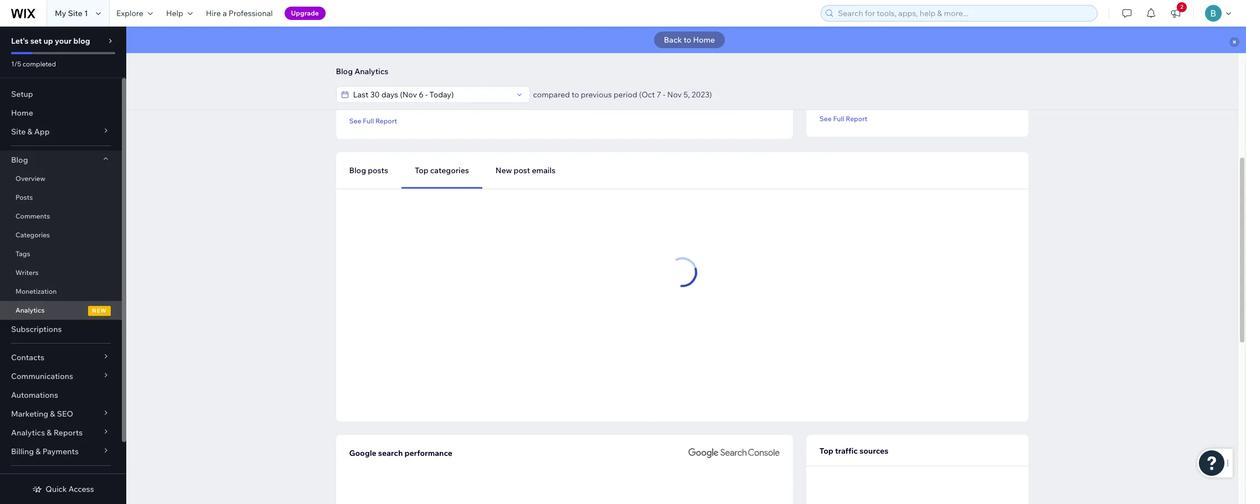 Task type: describe. For each thing, give the bounding box(es) containing it.
writers link
[[0, 264, 122, 283]]

posts
[[16, 193, 33, 202]]

billing
[[11, 447, 34, 457]]

top for top traffic sources
[[820, 447, 834, 457]]

google search performance
[[349, 449, 453, 459]]

hire
[[206, 8, 221, 18]]

emails
[[532, 166, 556, 176]]

new
[[496, 166, 512, 176]]

let's
[[11, 36, 29, 46]]

new
[[92, 308, 107, 315]]

categories
[[16, 231, 50, 239]]

marketing
[[11, 409, 48, 419]]

(oct
[[639, 90, 655, 100]]

setup link
[[0, 85, 122, 104]]

search
[[378, 449, 403, 459]]

0 horizontal spatial see full report button
[[349, 116, 397, 126]]

back
[[664, 35, 682, 45]]

comments
[[16, 212, 50, 221]]

home link
[[0, 104, 122, 122]]

blog for blog posts
[[349, 166, 366, 176]]

blog
[[73, 36, 90, 46]]

blog analytics button
[[331, 63, 394, 80]]

a
[[223, 8, 227, 18]]

posts link
[[0, 188, 122, 207]]

up
[[43, 36, 53, 46]]

to for back
[[684, 35, 692, 45]]

1 horizontal spatial full
[[834, 114, 845, 123]]

analytics & reports button
[[0, 424, 122, 443]]

top categories button
[[402, 152, 482, 189]]

blog for blog
[[11, 155, 28, 165]]

post
[[514, 166, 530, 176]]

0 horizontal spatial see
[[349, 117, 361, 125]]

posts
[[368, 166, 388, 176]]

overview link
[[0, 170, 122, 188]]

1 horizontal spatial see full report button
[[820, 114, 868, 124]]

tags
[[16, 250, 30, 258]]

new post emails button
[[482, 152, 569, 189]]

0 horizontal spatial report
[[376, 117, 397, 125]]

communications
[[11, 372, 73, 382]]

to for compared
[[572, 90, 579, 100]]

analytics for analytics & reports
[[11, 428, 45, 438]]

explore
[[116, 8, 143, 18]]

analytics & reports
[[11, 428, 83, 438]]

my
[[55, 8, 66, 18]]

compared to previous period (oct 7 - nov 5, 2023)
[[533, 90, 712, 100]]

blog button
[[0, 151, 122, 170]]

blog for blog analytics
[[336, 66, 353, 76]]

google
[[349, 449, 377, 459]]

previous
[[581, 90, 612, 100]]

2
[[1181, 3, 1184, 11]]

categories
[[430, 166, 469, 176]]

sources
[[860, 447, 889, 457]]

1
[[84, 8, 88, 18]]

let's set up your blog
[[11, 36, 90, 46]]

categories link
[[0, 226, 122, 245]]

1 horizontal spatial see
[[820, 114, 832, 123]]

payments
[[42, 447, 79, 457]]

hire a professional
[[206, 8, 273, 18]]

monetization link
[[0, 283, 122, 301]]

blog analytics
[[336, 66, 389, 76]]

your
[[55, 36, 72, 46]]

help button
[[160, 0, 199, 27]]

top categories
[[415, 166, 469, 176]]

2023)
[[692, 90, 712, 100]]

5,
[[684, 90, 690, 100]]

professional
[[229, 8, 273, 18]]

writers
[[16, 269, 39, 277]]

-
[[663, 90, 666, 100]]

& for billing
[[36, 447, 41, 457]]

home inside 'link'
[[11, 108, 33, 118]]

billing & payments
[[11, 447, 79, 457]]

subscriptions
[[11, 325, 62, 335]]

overview
[[16, 175, 45, 183]]

completed
[[23, 60, 56, 68]]

analytics for analytics
[[16, 306, 45, 315]]

seo
[[57, 409, 73, 419]]



Task type: locate. For each thing, give the bounding box(es) containing it.
1 horizontal spatial top
[[820, 447, 834, 457]]

contacts button
[[0, 349, 122, 367]]

blog
[[336, 66, 353, 76], [11, 155, 28, 165], [349, 166, 366, 176]]

analytics inside dropdown button
[[11, 428, 45, 438]]

new post emails
[[496, 166, 556, 176]]

upgrade
[[291, 9, 319, 17]]

& right billing
[[36, 447, 41, 457]]

to
[[684, 35, 692, 45], [572, 90, 579, 100]]

period
[[614, 90, 638, 100]]

traffic
[[835, 447, 858, 457]]

to right back
[[684, 35, 692, 45]]

quick
[[46, 485, 67, 495]]

0 horizontal spatial see full report
[[349, 117, 397, 125]]

compared
[[533, 90, 570, 100]]

quick access
[[46, 485, 94, 495]]

my site 1
[[55, 8, 88, 18]]

site
[[68, 8, 83, 18], [11, 127, 26, 137]]

tags link
[[0, 245, 122, 264]]

home
[[693, 35, 715, 45], [11, 108, 33, 118]]

top left categories
[[415, 166, 429, 176]]

top for top categories
[[415, 166, 429, 176]]

1 vertical spatial home
[[11, 108, 33, 118]]

comments link
[[0, 207, 122, 226]]

analytics inside button
[[355, 66, 389, 76]]

1 horizontal spatial to
[[684, 35, 692, 45]]

0 vertical spatial site
[[68, 8, 83, 18]]

communications button
[[0, 367, 122, 386]]

&
[[27, 127, 32, 137], [50, 409, 55, 419], [47, 428, 52, 438], [36, 447, 41, 457]]

home right back
[[693, 35, 715, 45]]

7
[[657, 90, 662, 100]]

& inside dropdown button
[[47, 428, 52, 438]]

set
[[30, 36, 42, 46]]

& for site
[[27, 127, 32, 137]]

2 vertical spatial blog
[[349, 166, 366, 176]]

to left previous in the top of the page
[[572, 90, 579, 100]]

blog posts
[[349, 166, 388, 176]]

blog inside popup button
[[11, 155, 28, 165]]

to inside button
[[684, 35, 692, 45]]

2 vertical spatial analytics
[[11, 428, 45, 438]]

0 vertical spatial home
[[693, 35, 715, 45]]

hire a professional link
[[199, 0, 280, 27]]

reports
[[54, 428, 83, 438]]

full
[[834, 114, 845, 123], [363, 117, 374, 125]]

quick access button
[[32, 485, 94, 495]]

1 horizontal spatial see full report
[[820, 114, 868, 123]]

1 horizontal spatial report
[[846, 114, 868, 123]]

app
[[34, 127, 50, 137]]

0 horizontal spatial to
[[572, 90, 579, 100]]

back to home
[[664, 35, 715, 45]]

0 vertical spatial to
[[684, 35, 692, 45]]

& left reports at the left bottom of the page
[[47, 428, 52, 438]]

& left the seo
[[50, 409, 55, 419]]

0 vertical spatial analytics
[[355, 66, 389, 76]]

see
[[820, 114, 832, 123], [349, 117, 361, 125]]

contacts
[[11, 353, 44, 363]]

top
[[415, 166, 429, 176], [820, 447, 834, 457]]

1 horizontal spatial home
[[693, 35, 715, 45]]

performance
[[405, 449, 453, 459]]

billing & payments button
[[0, 443, 122, 462]]

None field
[[350, 87, 513, 103]]

1 horizontal spatial site
[[68, 8, 83, 18]]

top left traffic
[[820, 447, 834, 457]]

1 vertical spatial to
[[572, 90, 579, 100]]

2 button
[[1164, 0, 1188, 27]]

sidebar element
[[0, 27, 126, 505]]

site & app
[[11, 127, 50, 137]]

top inside button
[[415, 166, 429, 176]]

site & app button
[[0, 122, 122, 141]]

site left 'app'
[[11, 127, 26, 137]]

blog posts button
[[336, 152, 402, 189]]

automations link
[[0, 386, 122, 405]]

1/5 completed
[[11, 60, 56, 68]]

home inside button
[[693, 35, 715, 45]]

analytics
[[355, 66, 389, 76], [16, 306, 45, 315], [11, 428, 45, 438]]

marketing & seo
[[11, 409, 73, 419]]

back to home button
[[654, 32, 725, 48]]

& for analytics
[[47, 428, 52, 438]]

0 horizontal spatial top
[[415, 166, 429, 176]]

upgrade button
[[285, 7, 326, 20]]

report
[[846, 114, 868, 123], [376, 117, 397, 125]]

& for marketing
[[50, 409, 55, 419]]

top traffic sources
[[820, 447, 889, 457]]

nov
[[668, 90, 682, 100]]

marketing & seo button
[[0, 405, 122, 424]]

& left 'app'
[[27, 127, 32, 137]]

0 vertical spatial top
[[415, 166, 429, 176]]

monetization
[[16, 288, 57, 296]]

0 horizontal spatial site
[[11, 127, 26, 137]]

site left 1
[[68, 8, 83, 18]]

1 vertical spatial top
[[820, 447, 834, 457]]

1 vertical spatial site
[[11, 127, 26, 137]]

site inside popup button
[[11, 127, 26, 137]]

setup
[[11, 89, 33, 99]]

subscriptions link
[[0, 320, 122, 339]]

0 horizontal spatial home
[[11, 108, 33, 118]]

0 vertical spatial blog
[[336, 66, 353, 76]]

1 vertical spatial blog
[[11, 155, 28, 165]]

1 vertical spatial analytics
[[16, 306, 45, 315]]

home down setup
[[11, 108, 33, 118]]

access
[[69, 485, 94, 495]]

Search for tools, apps, help & more... field
[[835, 6, 1094, 21]]

1/5
[[11, 60, 21, 68]]

see full report for the leftmost see full report button
[[349, 117, 397, 125]]

back to home alert
[[126, 27, 1247, 53]]

automations
[[11, 391, 58, 401]]

see full report for right see full report button
[[820, 114, 868, 123]]

see full report button
[[820, 114, 868, 124], [349, 116, 397, 126]]

0 horizontal spatial full
[[363, 117, 374, 125]]

help
[[166, 8, 183, 18]]



Task type: vqa. For each thing, say whether or not it's contained in the screenshot.
File Sharing link
no



